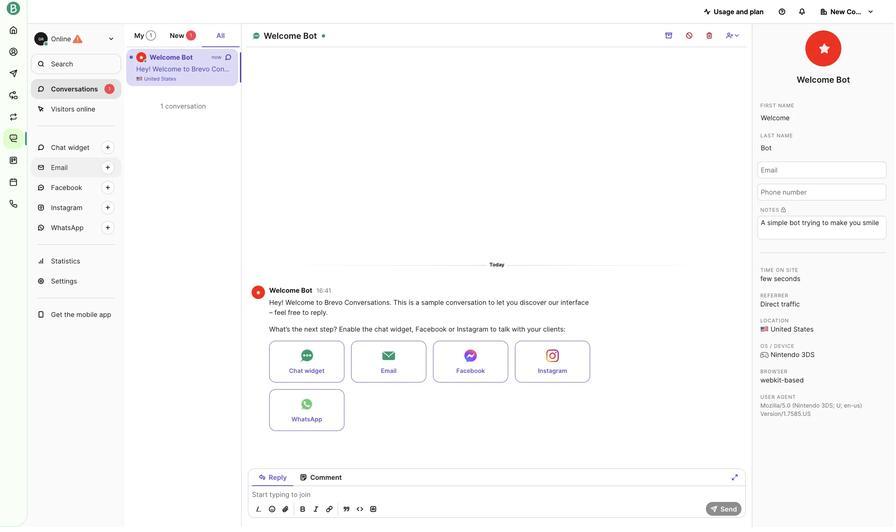 Task type: vqa. For each thing, say whether or not it's contained in the screenshot.
is
yes



Task type: describe. For each thing, give the bounding box(es) containing it.
comment button
[[294, 470, 349, 486]]

welcome inside hey! welcome to brevo conversations. this is a sample conversation to let you discover our interface – feel free to reply.
[[286, 299, 315, 307]]

usage and plan button
[[698, 3, 771, 20]]

0 horizontal spatial clients:
[[543, 326, 566, 334]]

statistics
[[51, 257, 80, 266]]

let for hey! welcome to brevo conversations. this is a sample conversation to let you discover our interface – feel free to reply.  what's the next step? enable the chat widget, facebook or instagram to talk with your clients: 🇺🇸 united states
[[364, 65, 372, 73]]

search link
[[31, 54, 121, 74]]

1 vertical spatial conversation
[[165, 102, 206, 110]]

agent
[[778, 394, 797, 401]]

version/1.7585.us
[[761, 411, 812, 418]]

usage
[[714, 8, 735, 16]]

new company
[[831, 8, 878, 16]]

1 horizontal spatial welcome bot
[[264, 31, 317, 41]]

3ds;
[[822, 402, 835, 409]]

3ds
[[802, 351, 815, 359]]

instagram inside hey! welcome to brevo conversations. this is a sample conversation to let you discover our interface – feel free to reply.  what's the next step? enable the chat widget, facebook or instagram to talk with your clients: 🇺🇸 united states
[[707, 65, 738, 73]]

1 vertical spatial chat widget
[[289, 368, 325, 375]]

user agent mozilla/5.0 (nintendo 3ds; u; en-us) version/1.7585.us
[[761, 394, 863, 418]]

step? inside hey! welcome to brevo conversations. this is a sample conversation to let you discover our interface – feel free to reply.  what's the next step? enable the chat widget, facebook or instagram to talk with your clients: 🇺🇸 united states
[[570, 65, 587, 73]]

0 horizontal spatial welcome bot
[[150, 53, 193, 61]]

mobile
[[76, 311, 98, 319]]

0 horizontal spatial instagram link
[[31, 198, 121, 218]]

last name
[[761, 133, 794, 139]]

traffic
[[782, 300, 801, 309]]

1 vertical spatial chat
[[289, 368, 303, 375]]

name for last name
[[777, 133, 794, 139]]

1 vertical spatial step?
[[320, 326, 337, 334]]

visitors
[[51, 105, 75, 113]]

settings
[[51, 277, 77, 286]]

1 vertical spatial what's
[[269, 326, 290, 334]]

all link
[[202, 27, 240, 47]]

hey! welcome to brevo conversations. this is a sample conversation to let you discover our interface – feel free to reply.  what's the next step? enable the chat widget, facebook or instagram to talk with your clients: 🇺🇸 united states
[[136, 65, 815, 82]]

get the mobile app
[[51, 311, 111, 319]]

0 horizontal spatial or
[[449, 326, 455, 334]]

you for hey! welcome to brevo conversations. this is a sample conversation to let you discover our interface – feel free to reply.  what's the next step? enable the chat widget, facebook or instagram to talk with your clients: 🇺🇸 united states
[[374, 65, 385, 73]]

brevo for hey! welcome to brevo conversations. this is a sample conversation to let you discover our interface – feel free to reply.
[[325, 299, 343, 307]]

mozilla/5.0
[[761, 402, 791, 409]]

0 vertical spatial whatsapp
[[51, 224, 84, 232]]

next inside hey! welcome to brevo conversations. this is a sample conversation to let you discover our interface – feel free to reply.  what's the next step? enable the chat widget, facebook or instagram to talk with your clients: 🇺🇸 united states
[[554, 65, 568, 73]]

Email email field
[[758, 162, 887, 179]]

you for hey! welcome to brevo conversations. this is a sample conversation to let you discover our interface – feel free to reply.
[[507, 299, 518, 307]]

comment
[[310, 474, 342, 482]]

0 vertical spatial email
[[51, 164, 68, 172]]

states inside hey! welcome to brevo conversations. this is a sample conversation to let you discover our interface – feel free to reply.  what's the next step? enable the chat widget, facebook or instagram to talk with your clients: 🇺🇸 united states
[[161, 76, 176, 82]]

get
[[51, 311, 62, 319]]

hey! for hey! welcome to brevo conversations. this is a sample conversation to let you discover our interface – feel free to reply.
[[269, 299, 284, 307]]

visitors online
[[51, 105, 95, 113]]

referrer
[[761, 293, 789, 299]]

plan
[[750, 8, 764, 16]]

🇺🇸 inside location 🇺🇸 united states
[[761, 326, 769, 334]]

/
[[771, 344, 773, 350]]

this for hey! welcome to brevo conversations. this is a sample conversation to let you discover our interface – feel free to reply.  what's the next step? enable the chat widget, facebook or instagram to talk with your clients: 🇺🇸 united states
[[261, 65, 274, 73]]

0 horizontal spatial with
[[512, 326, 526, 334]]

first name
[[761, 102, 795, 109]]

os
[[761, 344, 769, 350]]

0 horizontal spatial next
[[304, 326, 318, 334]]

Start typing to join text field
[[248, 490, 746, 500]]

whatsapp link for chat widget link related to the bottom instagram link
[[269, 390, 345, 432]]

user
[[761, 394, 776, 401]]

reply
[[269, 474, 287, 482]]

sample for hey! welcome to brevo conversations. this is a sample conversation to let you discover our interface – feel free to reply.  what's the next step? enable the chat widget, facebook or instagram to talk with your clients: 🇺🇸 united states
[[289, 65, 311, 73]]

search
[[51, 60, 73, 68]]

feel for hey! welcome to brevo conversations. this is a sample conversation to let you discover our interface – feel free to reply.  what's the next step? enable the chat widget, facebook or instagram to talk with your clients: 🇺🇸 united states
[[463, 65, 475, 73]]

1 conversation
[[160, 102, 206, 110]]

time
[[761, 267, 775, 273]]

0 vertical spatial email link
[[31, 158, 121, 178]]

Notes text field
[[758, 216, 887, 240]]

conversation for hey! welcome to brevo conversations. this is a sample conversation to let you discover our interface – feel free to reply.
[[446, 299, 487, 307]]

os / device
[[761, 344, 795, 350]]

new for new
[[170, 31, 184, 40]]

chat widget link for the bottom instagram link
[[269, 341, 345, 383]]

statistics link
[[31, 251, 121, 271]]

discover for hey! welcome to brevo conversations. this is a sample conversation to let you discover our interface – feel free to reply.
[[520, 299, 547, 307]]

is for hey! welcome to brevo conversations. this is a sample conversation to let you discover our interface – feel free to reply.  what's the next step? enable the chat widget, facebook or instagram to talk with your clients: 🇺🇸 united states
[[276, 65, 281, 73]]

what's inside hey! welcome to brevo conversations. this is a sample conversation to let you discover our interface – feel free to reply.  what's the next step? enable the chat widget, facebook or instagram to talk with your clients: 🇺🇸 united states
[[519, 65, 540, 73]]

hey! for hey! welcome to brevo conversations. this is a sample conversation to let you discover our interface – feel free to reply.  what's the next step? enable the chat widget, facebook or instagram to talk with your clients: 🇺🇸 united states
[[136, 65, 151, 73]]

1 vertical spatial whatsapp
[[292, 416, 322, 423]]

now
[[212, 54, 222, 60]]

facebook link for the bottom instagram link
[[433, 341, 509, 383]]

device
[[775, 344, 795, 350]]

all
[[217, 31, 225, 40]]

our for hey! welcome to brevo conversations. this is a sample conversation to let you discover our interface – feel free to reply.
[[549, 299, 559, 307]]

browser webkit-based
[[761, 369, 804, 385]]

company
[[847, 8, 878, 16]]

0 horizontal spatial enable
[[339, 326, 361, 334]]

few
[[761, 275, 773, 283]]

Last name field
[[758, 140, 887, 157]]

1 horizontal spatial widget
[[305, 368, 325, 375]]

a for hey! welcome to brevo conversations. this is a sample conversation to let you discover our interface – feel free to reply.
[[416, 299, 420, 307]]

states inside location 🇺🇸 united states
[[794, 326, 814, 334]]

nintendo 3ds
[[771, 351, 815, 359]]

last
[[761, 133, 776, 139]]

P͏hone number telephone field
[[758, 184, 887, 201]]

0 horizontal spatial your
[[528, 326, 542, 334]]

webkit-
[[761, 376, 785, 385]]

16:41
[[317, 288, 332, 295]]

clients: inside hey! welcome to brevo conversations. this is a sample conversation to let you discover our interface – feel free to reply.  what's the next step? enable the chat widget, facebook or instagram to talk with your clients: 🇺🇸 united states
[[793, 65, 815, 73]]

settings link
[[31, 271, 121, 292]]

online
[[51, 35, 71, 43]]

facebook inside hey! welcome to brevo conversations. this is a sample conversation to let you discover our interface – feel free to reply.  what's the next step? enable the chat widget, facebook or instagram to talk with your clients: 🇺🇸 united states
[[665, 65, 696, 73]]

free for hey! welcome to brevo conversations. this is a sample conversation to let you discover our interface – feel free to reply.  what's the next step? enable the chat widget, facebook or instagram to talk with your clients: 🇺🇸 united states
[[477, 65, 490, 73]]

0 vertical spatial chat
[[51, 143, 66, 152]]

visitors online link
[[31, 99, 121, 119]]

u;
[[837, 402, 843, 409]]



Task type: locate. For each thing, give the bounding box(es) containing it.
is inside hey! welcome to brevo conversations. this is a sample conversation to let you discover our interface – feel free to reply.
[[409, 299, 414, 307]]

what's
[[519, 65, 540, 73], [269, 326, 290, 334]]

0 vertical spatial conversations.
[[212, 65, 259, 73]]

interface
[[428, 65, 456, 73], [561, 299, 589, 307]]

new left company
[[831, 8, 846, 16]]

1 vertical spatial your
[[528, 326, 542, 334]]

hey! inside hey! welcome to brevo conversations. this is a sample conversation to let you discover our interface – feel free to reply.
[[269, 299, 284, 307]]

sample for hey! welcome to brevo conversations. this is a sample conversation to let you discover our interface – feel free to reply.
[[422, 299, 444, 307]]

1 horizontal spatial conversations.
[[345, 299, 392, 307]]

interface inside hey! welcome to brevo conversations. this is a sample conversation to let you discover our interface – feel free to reply.
[[561, 299, 589, 307]]

feel
[[463, 65, 475, 73], [275, 309, 286, 317]]

location 🇺🇸 united states
[[761, 318, 814, 334]]

1 vertical spatial widget,
[[391, 326, 414, 334]]

1 horizontal spatial with
[[762, 65, 775, 73]]

discover for hey! welcome to brevo conversations. this is a sample conversation to let you discover our interface – feel free to reply.  what's the next step? enable the chat widget, facebook or instagram to talk with your clients: 🇺🇸 united states
[[387, 65, 414, 73]]

let inside hey! welcome to brevo conversations. this is a sample conversation to let you discover our interface – feel free to reply.  what's the next step? enable the chat widget, facebook or instagram to talk with your clients: 🇺🇸 united states
[[364, 65, 372, 73]]

brevo for hey! welcome to brevo conversations. this is a sample conversation to let you discover our interface – feel free to reply.  what's the next step? enable the chat widget, facebook or instagram to talk with your clients: 🇺🇸 united states
[[192, 65, 210, 73]]

0 horizontal spatial sample
[[289, 65, 311, 73]]

1 vertical spatial with
[[512, 326, 526, 334]]

– for hey! welcome to brevo conversations. this is a sample conversation to let you discover our interface – feel free to reply.  what's the next step? enable the chat widget, facebook or instagram to talk with your clients: 🇺🇸 united states
[[458, 65, 462, 73]]

is inside hey! welcome to brevo conversations. this is a sample conversation to let you discover our interface – feel free to reply.  what's the next step? enable the chat widget, facebook or instagram to talk with your clients: 🇺🇸 united states
[[276, 65, 281, 73]]

– inside hey! welcome to brevo conversations. this is a sample conversation to let you discover our interface – feel free to reply.
[[269, 309, 273, 317]]

1 vertical spatial free
[[288, 309, 301, 317]]

conversation for hey! welcome to brevo conversations. this is a sample conversation to let you discover our interface – feel free to reply.  what's the next step? enable the chat widget, facebook or instagram to talk with your clients: 🇺🇸 united states
[[313, 65, 354, 73]]

hey! down welcome bot 16:41
[[269, 299, 284, 307]]

First name field
[[758, 110, 887, 126]]

widget
[[68, 143, 90, 152], [305, 368, 325, 375]]

0 vertical spatial instagram link
[[31, 198, 121, 218]]

time on site few seconds
[[761, 267, 801, 283]]

hey! inside hey! welcome to brevo conversations. this is a sample conversation to let you discover our interface – feel free to reply.  what's the next step? enable the chat widget, facebook or instagram to talk with your clients: 🇺🇸 united states
[[136, 65, 151, 73]]

0 horizontal spatial discover
[[387, 65, 414, 73]]

1 horizontal spatial brevo
[[325, 299, 343, 307]]

free inside hey! welcome to brevo conversations. this is a sample conversation to let you discover our interface – feel free to reply.  what's the next step? enable the chat widget, facebook or instagram to talk with your clients: 🇺🇸 united states
[[477, 65, 490, 73]]

2 horizontal spatial welcome bot
[[797, 75, 851, 85]]

0 horizontal spatial states
[[161, 76, 176, 82]]

states up device
[[794, 326, 814, 334]]

1 horizontal spatial new
[[831, 8, 846, 16]]

facebook link
[[31, 178, 121, 198], [433, 341, 509, 383]]

hey! welcome to brevo conversations. this is a sample conversation to let you discover our interface – feel free to reply.
[[269, 299, 589, 317]]

name
[[779, 102, 795, 109], [777, 133, 794, 139]]

seconds
[[775, 275, 801, 283]]

name right 'first'
[[779, 102, 795, 109]]

interface for hey! welcome to brevo conversations. this is a sample conversation to let you discover our interface – feel free to reply.  what's the next step? enable the chat widget, facebook or instagram to talk with your clients: 🇺🇸 united states
[[428, 65, 456, 73]]

1 horizontal spatial enable
[[589, 65, 610, 73]]

conversations
[[51, 85, 98, 93]]

free
[[477, 65, 490, 73], [288, 309, 301, 317]]

is
[[276, 65, 281, 73], [409, 299, 414, 307]]

1 horizontal spatial email
[[381, 368, 397, 375]]

0 vertical spatial widget
[[68, 143, 90, 152]]

2 horizontal spatial conversation
[[446, 299, 487, 307]]

usage and plan
[[714, 8, 764, 16]]

0 vertical spatial chat widget link
[[31, 138, 121, 158]]

online
[[76, 105, 95, 113]]

conversations.
[[212, 65, 259, 73], [345, 299, 392, 307]]

0 horizontal spatial widget,
[[391, 326, 414, 334]]

conversations. inside hey! welcome to brevo conversations. this is a sample conversation to let you discover our interface – feel free to reply.  what's the next step? enable the chat widget, facebook or instagram to talk with your clients: 🇺🇸 united states
[[212, 65, 259, 73]]

sample inside hey! welcome to brevo conversations. this is a sample conversation to let you discover our interface – feel free to reply.  what's the next step? enable the chat widget, facebook or instagram to talk with your clients: 🇺🇸 united states
[[289, 65, 311, 73]]

0 vertical spatial whatsapp link
[[31, 218, 121, 238]]

united inside hey! welcome to brevo conversations. this is a sample conversation to let you discover our interface – feel free to reply.  what's the next step? enable the chat widget, facebook or instagram to talk with your clients: 🇺🇸 united states
[[144, 76, 160, 82]]

1 horizontal spatial what's
[[519, 65, 540, 73]]

0 horizontal spatial email link
[[31, 158, 121, 178]]

brevo inside hey! welcome to brevo conversations. this is a sample conversation to let you discover our interface – feel free to reply.
[[325, 299, 343, 307]]

app
[[99, 311, 111, 319]]

1 vertical spatial let
[[497, 299, 505, 307]]

conversations. for hey! welcome to brevo conversations. this is a sample conversation to let you discover our interface – feel free to reply.
[[345, 299, 392, 307]]

brevo down 16:41
[[325, 299, 343, 307]]

reply. inside hey! welcome to brevo conversations. this is a sample conversation to let you discover our interface – feel free to reply.
[[311, 309, 328, 317]]

new company button
[[814, 3, 881, 20]]

0 horizontal spatial conversations.
[[212, 65, 259, 73]]

you
[[374, 65, 385, 73], [507, 299, 518, 307]]

0 horizontal spatial you
[[374, 65, 385, 73]]

1 vertical spatial is
[[409, 299, 414, 307]]

0 vertical spatial let
[[364, 65, 372, 73]]

0 vertical spatial united
[[144, 76, 160, 82]]

free for hey! welcome to brevo conversations. this is a sample conversation to let you discover our interface – feel free to reply.
[[288, 309, 301, 317]]

2 vertical spatial conversation
[[446, 299, 487, 307]]

sample
[[289, 65, 311, 73], [422, 299, 444, 307]]

united
[[144, 76, 160, 82], [771, 326, 792, 334]]

our inside hey! welcome to brevo conversations. this is a sample conversation to let you discover our interface – feel free to reply.  what's the next step? enable the chat widget, facebook or instagram to talk with your clients: 🇺🇸 united states
[[416, 65, 426, 73]]

only visible to agents image
[[782, 208, 786, 213]]

direct
[[761, 300, 780, 309]]

0 horizontal spatial hey!
[[136, 65, 151, 73]]

let inside hey! welcome to brevo conversations. this is a sample conversation to let you discover our interface – feel free to reply.
[[497, 299, 505, 307]]

hey! down my
[[136, 65, 151, 73]]

today
[[490, 262, 505, 268]]

step?
[[570, 65, 587, 73], [320, 326, 337, 334]]

instagram link
[[31, 198, 121, 218], [515, 341, 591, 383]]

0 horizontal spatial feel
[[275, 309, 286, 317]]

1 vertical spatial name
[[777, 133, 794, 139]]

talk inside hey! welcome to brevo conversations. this is a sample conversation to let you discover our interface – feel free to reply.  what's the next step? enable the chat widget, facebook or instagram to talk with your clients: 🇺🇸 united states
[[748, 65, 760, 73]]

0 vertical spatial chat widget
[[51, 143, 90, 152]]

1 horizontal spatial your
[[777, 65, 791, 73]]

brevo down all link in the top left of the page
[[192, 65, 210, 73]]

0 vertical spatial a
[[283, 65, 287, 73]]

interface for hey! welcome to brevo conversations. this is a sample conversation to let you discover our interface – feel free to reply.
[[561, 299, 589, 307]]

feel for hey! welcome to brevo conversations. this is a sample conversation to let you discover our interface – feel free to reply.
[[275, 309, 286, 317]]

nintendo
[[771, 351, 800, 359]]

name right the last
[[777, 133, 794, 139]]

– inside hey! welcome to brevo conversations. this is a sample conversation to let you discover our interface – feel free to reply.  what's the next step? enable the chat widget, facebook or instagram to talk with your clients: 🇺🇸 united states
[[458, 65, 462, 73]]

🇺🇸
[[136, 76, 143, 82], [761, 326, 769, 334]]

conversation inside hey! welcome to brevo conversations. this is a sample conversation to let you discover our interface – feel free to reply.  what's the next step? enable the chat widget, facebook or instagram to talk with your clients: 🇺🇸 united states
[[313, 65, 354, 73]]

0 horizontal spatial new
[[170, 31, 184, 40]]

0 vertical spatial talk
[[748, 65, 760, 73]]

reply. for hey! welcome to brevo conversations. this is a sample conversation to let you discover our interface – feel free to reply.  what's the next step? enable the chat widget, facebook or instagram to talk with your clients: 🇺🇸 united states
[[500, 65, 517, 73]]

with
[[762, 65, 775, 73], [512, 326, 526, 334]]

bot
[[304, 31, 317, 41], [182, 53, 193, 61], [837, 75, 851, 85], [301, 287, 313, 295]]

free inside hey! welcome to brevo conversations. this is a sample conversation to let you discover our interface – feel free to reply.
[[288, 309, 301, 317]]

1 vertical spatial united
[[771, 326, 792, 334]]

or inside hey! welcome to brevo conversations. this is a sample conversation to let you discover our interface – feel free to reply.  what's the next step? enable the chat widget, facebook or instagram to talk with your clients: 🇺🇸 united states
[[698, 65, 705, 73]]

1 horizontal spatial email link
[[351, 341, 427, 383]]

0 horizontal spatial talk
[[499, 326, 510, 334]]

0 vertical spatial with
[[762, 65, 775, 73]]

united inside location 🇺🇸 united states
[[771, 326, 792, 334]]

0 vertical spatial sample
[[289, 65, 311, 73]]

0 horizontal spatial reply.
[[311, 309, 328, 317]]

1 vertical spatial this
[[394, 299, 407, 307]]

conversation
[[313, 65, 354, 73], [165, 102, 206, 110], [446, 299, 487, 307]]

you inside hey! welcome to brevo conversations. this is a sample conversation to let you discover our interface – feel free to reply.  what's the next step? enable the chat widget, facebook or instagram to talk with your clients: 🇺🇸 united states
[[374, 65, 385, 73]]

new inside button
[[831, 8, 846, 16]]

my
[[134, 31, 144, 40]]

facebook link for the left instagram link
[[31, 178, 121, 198]]

whatsapp link
[[31, 218, 121, 238], [269, 390, 345, 432]]

1 vertical spatial a
[[416, 299, 420, 307]]

1 vertical spatial instagram link
[[515, 341, 591, 383]]

a inside hey! welcome to brevo conversations. this is a sample conversation to let you discover our interface – feel free to reply.
[[416, 299, 420, 307]]

1 vertical spatial facebook link
[[433, 341, 509, 383]]

brevo inside hey! welcome to brevo conversations. this is a sample conversation to let you discover our interface – feel free to reply.  what's the next step? enable the chat widget, facebook or instagram to talk with your clients: 🇺🇸 united states
[[192, 65, 210, 73]]

0 horizontal spatial interface
[[428, 65, 456, 73]]

0 horizontal spatial united
[[144, 76, 160, 82]]

conversations. inside hey! welcome to brevo conversations. this is a sample conversation to let you discover our interface – feel free to reply.
[[345, 299, 392, 307]]

1 horizontal spatial chat
[[624, 65, 638, 73]]

0 horizontal spatial whatsapp
[[51, 224, 84, 232]]

your inside hey! welcome to brevo conversations. this is a sample conversation to let you discover our interface – feel free to reply.  what's the next step? enable the chat widget, facebook or instagram to talk with your clients: 🇺🇸 united states
[[777, 65, 791, 73]]

states
[[161, 76, 176, 82], [794, 326, 814, 334]]

this inside hey! welcome to brevo conversations. this is a sample conversation to let you discover our interface – feel free to reply.
[[394, 299, 407, 307]]

enable inside hey! welcome to brevo conversations. this is a sample conversation to let you discover our interface – feel free to reply.  what's the next step? enable the chat widget, facebook or instagram to talk with your clients: 🇺🇸 united states
[[589, 65, 610, 73]]

conversations. for hey! welcome to brevo conversations. this is a sample conversation to let you discover our interface – feel free to reply.  what's the next step? enable the chat widget, facebook or instagram to talk with your clients: 🇺🇸 united states
[[212, 65, 259, 73]]

our inside hey! welcome to brevo conversations. this is a sample conversation to let you discover our interface – feel free to reply.
[[549, 299, 559, 307]]

0 horizontal spatial our
[[416, 65, 426, 73]]

chat
[[624, 65, 638, 73], [375, 326, 389, 334]]

chat widget link
[[31, 138, 121, 158], [269, 341, 345, 383]]

clients:
[[793, 65, 815, 73], [543, 326, 566, 334]]

talk
[[748, 65, 760, 73], [499, 326, 510, 334]]

email
[[51, 164, 68, 172], [381, 368, 397, 375]]

this for hey! welcome to brevo conversations. this is a sample conversation to let you discover our interface – feel free to reply.
[[394, 299, 407, 307]]

1 vertical spatial talk
[[499, 326, 510, 334]]

enable
[[589, 65, 610, 73], [339, 326, 361, 334]]

0 horizontal spatial chat
[[375, 326, 389, 334]]

reply button
[[252, 470, 294, 486]]

1 horizontal spatial chat widget
[[289, 368, 325, 375]]

your
[[777, 65, 791, 73], [528, 326, 542, 334]]

1 vertical spatial welcome bot
[[150, 53, 193, 61]]

0 vertical spatial widget,
[[640, 65, 663, 73]]

1 vertical spatial –
[[269, 309, 273, 317]]

interface inside hey! welcome to brevo conversations. this is a sample conversation to let you discover our interface – feel free to reply.  what's the next step? enable the chat widget, facebook or instagram to talk with your clients: 🇺🇸 united states
[[428, 65, 456, 73]]

0 horizontal spatial a
[[283, 65, 287, 73]]

a
[[283, 65, 287, 73], [416, 299, 420, 307]]

0 horizontal spatial widget
[[68, 143, 90, 152]]

1 vertical spatial our
[[549, 299, 559, 307]]

reply. for hey! welcome to brevo conversations. this is a sample conversation to let you discover our interface – feel free to reply.
[[311, 309, 328, 317]]

what's the next step? enable the chat widget, facebook or instagram to talk with your clients:
[[269, 326, 566, 334]]

discover inside hey! welcome to brevo conversations. this is a sample conversation to let you discover our interface – feel free to reply.  what's the next step? enable the chat widget, facebook or instagram to talk with your clients: 🇺🇸 united states
[[387, 65, 414, 73]]

on
[[777, 267, 785, 273]]

to
[[183, 65, 190, 73], [356, 65, 362, 73], [491, 65, 498, 73], [740, 65, 747, 73], [316, 299, 323, 307], [489, 299, 495, 307], [303, 309, 309, 317], [491, 326, 497, 334]]

email link
[[31, 158, 121, 178], [351, 341, 427, 383]]

gr
[[38, 37, 44, 41]]

(nintendo
[[793, 402, 820, 409]]

0 vertical spatial clients:
[[793, 65, 815, 73]]

0 vertical spatial reply.
[[500, 65, 517, 73]]

1 horizontal spatial next
[[554, 65, 568, 73]]

1 vertical spatial email link
[[351, 341, 427, 383]]

1 horizontal spatial talk
[[748, 65, 760, 73]]

notes
[[761, 207, 780, 213]]

2 vertical spatial welcome bot
[[797, 75, 851, 85]]

1 horizontal spatial 🇺🇸
[[761, 326, 769, 334]]

1 horizontal spatial this
[[394, 299, 407, 307]]

1 horizontal spatial facebook link
[[433, 341, 509, 383]]

– for hey! welcome to brevo conversations. this is a sample conversation to let you discover our interface – feel free to reply.
[[269, 309, 273, 317]]

and
[[737, 8, 749, 16]]

1 horizontal spatial reply.
[[500, 65, 517, 73]]

feel inside hey! welcome to brevo conversations. this is a sample conversation to let you discover our interface – feel free to reply.
[[275, 309, 286, 317]]

1 vertical spatial whatsapp link
[[269, 390, 345, 432]]

0 vertical spatial interface
[[428, 65, 456, 73]]

0 vertical spatial your
[[777, 65, 791, 73]]

discover
[[387, 65, 414, 73], [520, 299, 547, 307]]

whatsapp link for chat widget link related to the left instagram link
[[31, 218, 121, 238]]

0 vertical spatial this
[[261, 65, 274, 73]]

new
[[831, 8, 846, 16], [170, 31, 184, 40]]

reply. inside hey! welcome to brevo conversations. this is a sample conversation to let you discover our interface – feel free to reply.  what's the next step? enable the chat widget, facebook or instagram to talk with your clients: 🇺🇸 united states
[[500, 65, 517, 73]]

this inside hey! welcome to brevo conversations. this is a sample conversation to let you discover our interface – feel free to reply.  what's the next step? enable the chat widget, facebook or instagram to talk with your clients: 🇺🇸 united states
[[261, 65, 274, 73]]

our
[[416, 65, 426, 73], [549, 299, 559, 307]]

welcome inside hey! welcome to brevo conversations. this is a sample conversation to let you discover our interface – feel free to reply.  what's the next step? enable the chat widget, facebook or instagram to talk with your clients: 🇺🇸 united states
[[153, 65, 182, 73]]

1 vertical spatial brevo
[[325, 299, 343, 307]]

our for hey! welcome to brevo conversations. this is a sample conversation to let you discover our interface – feel free to reply.  what's the next step? enable the chat widget, facebook or instagram to talk with your clients: 🇺🇸 united states
[[416, 65, 426, 73]]

1 horizontal spatial step?
[[570, 65, 587, 73]]

0 horizontal spatial whatsapp link
[[31, 218, 121, 238]]

0 vertical spatial free
[[477, 65, 490, 73]]

us)
[[854, 402, 863, 409]]

0 horizontal spatial –
[[269, 309, 273, 317]]

new right my
[[170, 31, 184, 40]]

🇺🇸 inside hey! welcome to brevo conversations. this is a sample conversation to let you discover our interface – feel free to reply.  what's the next step? enable the chat widget, facebook or instagram to talk with your clients: 🇺🇸 united states
[[136, 76, 143, 82]]

the
[[542, 65, 552, 73], [612, 65, 622, 73], [64, 311, 75, 319], [292, 326, 303, 334], [362, 326, 373, 334]]

location
[[761, 318, 790, 324]]

1 horizontal spatial or
[[698, 65, 705, 73]]

chat widget link for the left instagram link
[[31, 138, 121, 158]]

widget, inside hey! welcome to brevo conversations. this is a sample conversation to let you discover our interface – feel free to reply.  what's the next step? enable the chat widget, facebook or instagram to talk with your clients: 🇺🇸 united states
[[640, 65, 663, 73]]

0 vertical spatial welcome bot
[[264, 31, 317, 41]]

sample inside hey! welcome to brevo conversations. this is a sample conversation to let you discover our interface – feel free to reply.
[[422, 299, 444, 307]]

name for first name
[[779, 102, 795, 109]]

0 vertical spatial enable
[[589, 65, 610, 73]]

site
[[787, 267, 799, 273]]

conversation inside hey! welcome to brevo conversations. this is a sample conversation to let you discover our interface – feel free to reply.
[[446, 299, 487, 307]]

new for new company
[[831, 8, 846, 16]]

1 horizontal spatial interface
[[561, 299, 589, 307]]

chat inside hey! welcome to brevo conversations. this is a sample conversation to let you discover our interface – feel free to reply.  what's the next step? enable the chat widget, facebook or instagram to talk with your clients: 🇺🇸 united states
[[624, 65, 638, 73]]

browser
[[761, 369, 788, 375]]

1 vertical spatial hey!
[[269, 299, 284, 307]]

0 vertical spatial or
[[698, 65, 705, 73]]

0 horizontal spatial step?
[[320, 326, 337, 334]]

0 vertical spatial discover
[[387, 65, 414, 73]]

feel inside hey! welcome to brevo conversations. this is a sample conversation to let you discover our interface – feel free to reply.  what's the next step? enable the chat widget, facebook or instagram to talk with your clients: 🇺🇸 united states
[[463, 65, 475, 73]]

en-
[[845, 402, 854, 409]]

referrer direct traffic
[[761, 293, 801, 309]]

states up 1 conversation
[[161, 76, 176, 82]]

you inside hey! welcome to brevo conversations. this is a sample conversation to let you discover our interface – feel free to reply.
[[507, 299, 518, 307]]

first
[[761, 102, 777, 109]]

brevo
[[192, 65, 210, 73], [325, 299, 343, 307]]

next
[[554, 65, 568, 73], [304, 326, 318, 334]]

or
[[698, 65, 705, 73], [449, 326, 455, 334]]

welcome bot
[[264, 31, 317, 41], [150, 53, 193, 61], [797, 75, 851, 85]]

1 vertical spatial interface
[[561, 299, 589, 307]]

based
[[785, 376, 804, 385]]

welcome bot 16:41
[[269, 287, 332, 295]]

a for hey! welcome to brevo conversations. this is a sample conversation to let you discover our interface – feel free to reply.  what's the next step? enable the chat widget, facebook or instagram to talk with your clients: 🇺🇸 united states
[[283, 65, 287, 73]]

reply.
[[500, 65, 517, 73], [311, 309, 328, 317]]

1 vertical spatial states
[[794, 326, 814, 334]]

welcome
[[264, 31, 301, 41], [150, 53, 180, 61], [153, 65, 182, 73], [797, 75, 835, 85], [269, 287, 300, 295], [286, 299, 315, 307]]

1
[[150, 32, 152, 38], [190, 32, 192, 38], [108, 86, 111, 92], [160, 102, 163, 110]]

1 vertical spatial email
[[381, 368, 397, 375]]

widget,
[[640, 65, 663, 73], [391, 326, 414, 334]]

instagram
[[707, 65, 738, 73], [51, 204, 83, 212], [457, 326, 489, 334], [538, 368, 568, 375]]

discover inside hey! welcome to brevo conversations. this is a sample conversation to let you discover our interface – feel free to reply.
[[520, 299, 547, 307]]

let for hey! welcome to brevo conversations. this is a sample conversation to let you discover our interface – feel free to reply.
[[497, 299, 505, 307]]

is for hey! welcome to brevo conversations. this is a sample conversation to let you discover our interface – feel free to reply.
[[409, 299, 414, 307]]

0 horizontal spatial chat widget link
[[31, 138, 121, 158]]

1 horizontal spatial states
[[794, 326, 814, 334]]

with inside hey! welcome to brevo conversations. this is a sample conversation to let you discover our interface – feel free to reply.  what's the next step? enable the chat widget, facebook or instagram to talk with your clients: 🇺🇸 united states
[[762, 65, 775, 73]]

1 horizontal spatial clients:
[[793, 65, 815, 73]]

get the mobile app link
[[31, 305, 121, 325]]

a inside hey! welcome to brevo conversations. this is a sample conversation to let you discover our interface – feel free to reply.  what's the next step? enable the chat widget, facebook or instagram to talk with your clients: 🇺🇸 united states
[[283, 65, 287, 73]]



